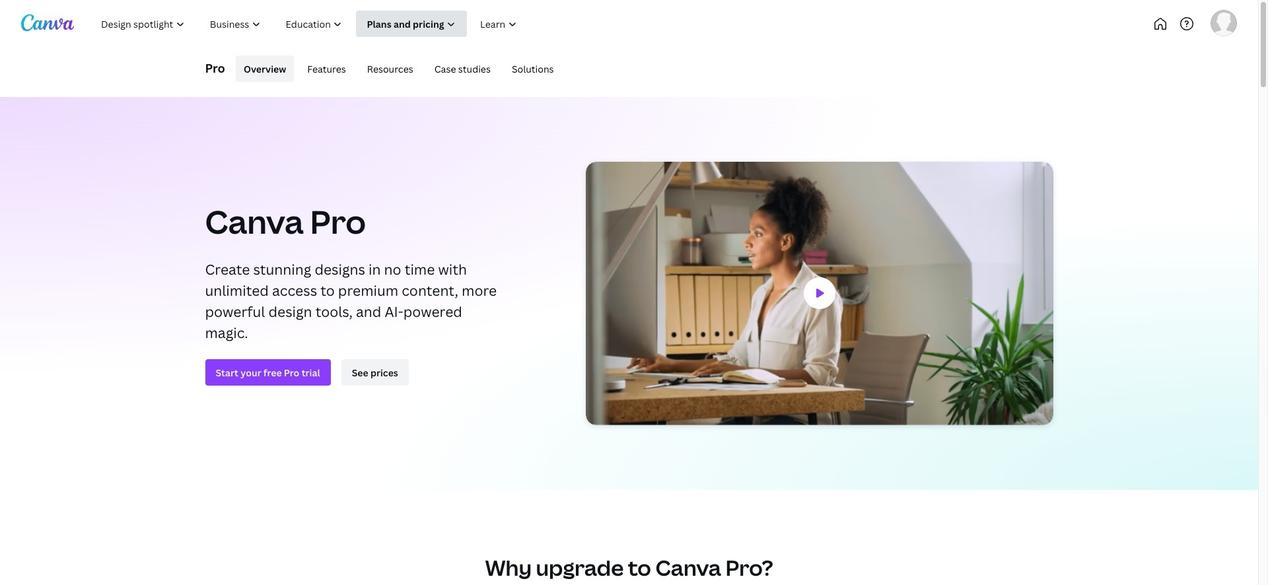 Task type: vqa. For each thing, say whether or not it's contained in the screenshot.
PAGE 1 / 1
no



Task type: locate. For each thing, give the bounding box(es) containing it.
menu bar
[[230, 55, 562, 82]]

top level navigation element
[[90, 11, 573, 37]]

video shows a woman typing at a computer, and text on screen: "hey they're multi-tasker. considering upgrading to canva pro?", followed by a series of motion graphics demonstrating canva features for making a video social post. features include video background remover, magic eraser, beatsync, magic write and magic resize. video ends with line of text: "inspired to create? try canva pro for free, today" image
[[586, 162, 1053, 425]]



